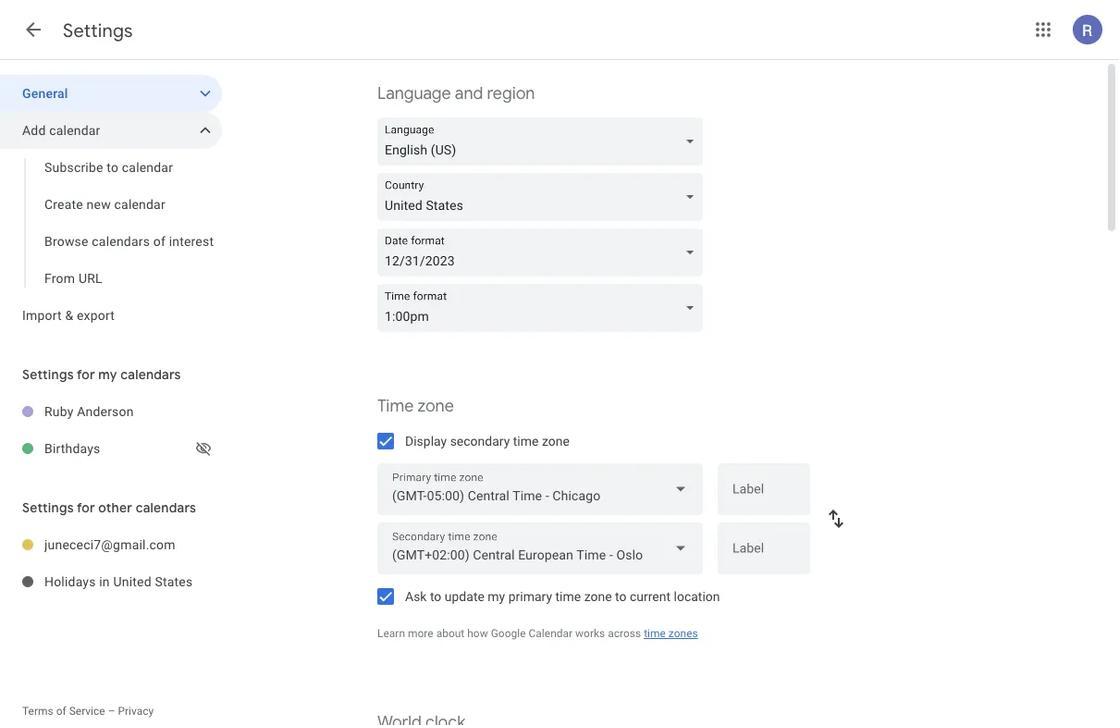 Task type: describe. For each thing, give the bounding box(es) containing it.
create
[[44, 197, 83, 212]]

import & export
[[22, 308, 115, 323]]

holidays in united states
[[44, 574, 193, 589]]

2 horizontal spatial to
[[615, 589, 627, 604]]

time
[[377, 396, 414, 417]]

new
[[87, 197, 111, 212]]

junececi7@gmail.com tree item
[[0, 526, 222, 563]]

zones
[[669, 627, 698, 640]]

–
[[108, 705, 115, 718]]

ruby anderson tree item
[[0, 393, 222, 430]]

to for calendar
[[107, 160, 119, 175]]

region
[[487, 83, 535, 104]]

settings for settings for other calendars
[[22, 500, 74, 516]]

time zone
[[377, 396, 454, 417]]

import
[[22, 308, 62, 323]]

settings for settings
[[63, 19, 133, 42]]

settings for settings for my calendars
[[22, 366, 74, 383]]

language and region
[[377, 83, 535, 104]]

location
[[674, 589, 720, 604]]

calendars for other
[[136, 500, 196, 516]]

ruby
[[44, 404, 74, 419]]

2 horizontal spatial zone
[[584, 589, 612, 604]]

settings for my calendars
[[22, 366, 181, 383]]

calendar for subscribe to calendar
[[122, 160, 173, 175]]

go back image
[[22, 19, 44, 41]]

other
[[98, 500, 132, 516]]

birthdays
[[44, 441, 100, 456]]

language
[[377, 83, 451, 104]]

google
[[491, 627, 526, 640]]

holidays
[[44, 574, 96, 589]]

service
[[69, 705, 105, 718]]

export
[[77, 308, 115, 323]]

holidays in united states tree item
[[0, 563, 222, 600]]

from url
[[44, 271, 102, 286]]

to for update
[[430, 589, 442, 604]]

time zones link
[[644, 627, 698, 640]]

settings heading
[[63, 19, 133, 42]]

1 vertical spatial my
[[488, 589, 505, 604]]

anderson
[[77, 404, 134, 419]]

url
[[79, 271, 102, 286]]

calendar for create new calendar
[[114, 197, 165, 212]]

calendar
[[529, 627, 573, 640]]

add calendar
[[22, 123, 100, 138]]

browse calendars of interest
[[44, 234, 214, 249]]

terms of service link
[[22, 705, 105, 718]]

junececi7@gmail.com
[[44, 537, 176, 552]]



Task type: locate. For each thing, give the bounding box(es) containing it.
my up anderson
[[98, 366, 117, 383]]

swap time zones image
[[825, 508, 847, 530]]

update
[[445, 589, 485, 604]]

calendars down create new calendar
[[92, 234, 150, 249]]

to left current
[[615, 589, 627, 604]]

1 vertical spatial settings
[[22, 366, 74, 383]]

how
[[467, 627, 488, 640]]

0 vertical spatial calendars
[[92, 234, 150, 249]]

from
[[44, 271, 75, 286]]

for left other
[[77, 500, 95, 516]]

for up ruby anderson
[[77, 366, 95, 383]]

subscribe
[[44, 160, 103, 175]]

ask
[[405, 589, 427, 604]]

1 horizontal spatial time
[[556, 589, 581, 604]]

add
[[22, 123, 46, 138]]

holidays in united states link
[[44, 563, 222, 600]]

0 vertical spatial for
[[77, 366, 95, 383]]

calendars for my
[[121, 366, 181, 383]]

0 vertical spatial of
[[153, 234, 166, 249]]

2 vertical spatial time
[[644, 627, 666, 640]]

privacy link
[[118, 705, 154, 718]]

settings for other calendars tree
[[0, 526, 222, 600]]

terms
[[22, 705, 53, 718]]

settings for other calendars
[[22, 500, 196, 516]]

for for other
[[77, 500, 95, 516]]

zone right secondary
[[542, 433, 570, 449]]

settings for my calendars tree
[[0, 393, 222, 467]]

display secondary time zone
[[405, 433, 570, 449]]

of inside group
[[153, 234, 166, 249]]

1 vertical spatial calendar
[[122, 160, 173, 175]]

0 vertical spatial my
[[98, 366, 117, 383]]

Label for primary time zone. text field
[[733, 483, 796, 509]]

ask to update my primary time zone to current location
[[405, 589, 720, 604]]

privacy
[[118, 705, 154, 718]]

calendars up ruby anderson tree item
[[121, 366, 181, 383]]

0 horizontal spatial time
[[513, 433, 539, 449]]

my right update at the left bottom
[[488, 589, 505, 604]]

about
[[436, 627, 465, 640]]

0 horizontal spatial my
[[98, 366, 117, 383]]

1 vertical spatial time
[[556, 589, 581, 604]]

and
[[455, 83, 483, 104]]

browse
[[44, 234, 89, 249]]

zone
[[418, 396, 454, 417], [542, 433, 570, 449], [584, 589, 612, 604]]

group containing subscribe to calendar
[[0, 149, 222, 297]]

2 vertical spatial settings
[[22, 500, 74, 516]]

0 vertical spatial time
[[513, 433, 539, 449]]

0 vertical spatial zone
[[418, 396, 454, 417]]

works
[[576, 627, 605, 640]]

0 horizontal spatial zone
[[418, 396, 454, 417]]

1 horizontal spatial to
[[430, 589, 442, 604]]

2 vertical spatial calendars
[[136, 500, 196, 516]]

1 vertical spatial of
[[56, 705, 66, 718]]

settings down birthdays
[[22, 500, 74, 516]]

to inside group
[[107, 160, 119, 175]]

interest
[[169, 234, 214, 249]]

1 for from the top
[[77, 366, 95, 383]]

in
[[99, 574, 110, 589]]

settings up general tree item
[[63, 19, 133, 42]]

secondary
[[450, 433, 510, 449]]

across
[[608, 627, 641, 640]]

to up create new calendar
[[107, 160, 119, 175]]

calendars inside group
[[92, 234, 150, 249]]

birthdays tree item
[[0, 430, 222, 467]]

2 horizontal spatial time
[[644, 627, 666, 640]]

1 vertical spatial for
[[77, 500, 95, 516]]

junececi7@gmail.com link
[[44, 526, 222, 563]]

primary
[[509, 589, 552, 604]]

calendars up junececi7@gmail.com link
[[136, 500, 196, 516]]

1 vertical spatial zone
[[542, 433, 570, 449]]

group
[[0, 149, 222, 297]]

learn more about how google calendar works across time zones
[[377, 627, 698, 640]]

2 vertical spatial calendar
[[114, 197, 165, 212]]

of
[[153, 234, 166, 249], [56, 705, 66, 718]]

states
[[155, 574, 193, 589]]

2 for from the top
[[77, 500, 95, 516]]

united
[[113, 574, 152, 589]]

calendars
[[92, 234, 150, 249], [121, 366, 181, 383], [136, 500, 196, 516]]

of left 'interest'
[[153, 234, 166, 249]]

time
[[513, 433, 539, 449], [556, 589, 581, 604], [644, 627, 666, 640]]

time left zones
[[644, 627, 666, 640]]

&
[[65, 308, 73, 323]]

for for my
[[77, 366, 95, 383]]

zone up display
[[418, 396, 454, 417]]

settings
[[63, 19, 133, 42], [22, 366, 74, 383], [22, 500, 74, 516]]

display
[[405, 433, 447, 449]]

time right "primary"
[[556, 589, 581, 604]]

birthdays link
[[44, 430, 192, 467]]

2 vertical spatial zone
[[584, 589, 612, 604]]

calendar up subscribe
[[49, 123, 100, 138]]

ruby anderson
[[44, 404, 134, 419]]

more
[[408, 627, 434, 640]]

zone up the works
[[584, 589, 612, 604]]

general tree item
[[0, 75, 222, 112]]

0 horizontal spatial of
[[56, 705, 66, 718]]

tree containing general
[[0, 75, 222, 334]]

1 vertical spatial calendars
[[121, 366, 181, 383]]

calendar up create new calendar
[[122, 160, 173, 175]]

tree
[[0, 75, 222, 334]]

create new calendar
[[44, 197, 165, 212]]

1 horizontal spatial zone
[[542, 433, 570, 449]]

0 horizontal spatial to
[[107, 160, 119, 175]]

to right the "ask"
[[430, 589, 442, 604]]

subscribe to calendar
[[44, 160, 173, 175]]

0 vertical spatial settings
[[63, 19, 133, 42]]

calendar
[[49, 123, 100, 138], [122, 160, 173, 175], [114, 197, 165, 212]]

time right secondary
[[513, 433, 539, 449]]

general
[[22, 86, 68, 101]]

to
[[107, 160, 119, 175], [430, 589, 442, 604], [615, 589, 627, 604]]

of right terms
[[56, 705, 66, 718]]

for
[[77, 366, 95, 383], [77, 500, 95, 516]]

1 horizontal spatial of
[[153, 234, 166, 249]]

0 vertical spatial calendar
[[49, 123, 100, 138]]

my
[[98, 366, 117, 383], [488, 589, 505, 604]]

current
[[630, 589, 671, 604]]

calendar up browse calendars of interest
[[114, 197, 165, 212]]

1 horizontal spatial my
[[488, 589, 505, 604]]

settings up ruby
[[22, 366, 74, 383]]

terms of service – privacy
[[22, 705, 154, 718]]

Label for secondary time zone. text field
[[733, 542, 796, 568]]

learn
[[377, 627, 405, 640]]

None field
[[377, 118, 711, 166], [377, 173, 711, 221], [377, 229, 711, 277], [377, 284, 711, 332], [377, 464, 703, 515], [377, 523, 703, 575], [377, 118, 711, 166], [377, 173, 711, 221], [377, 229, 711, 277], [377, 284, 711, 332], [377, 464, 703, 515], [377, 523, 703, 575]]



Task type: vqa. For each thing, say whether or not it's contained in the screenshot.
'PHASES OF THE MOON' TREE ITEM
no



